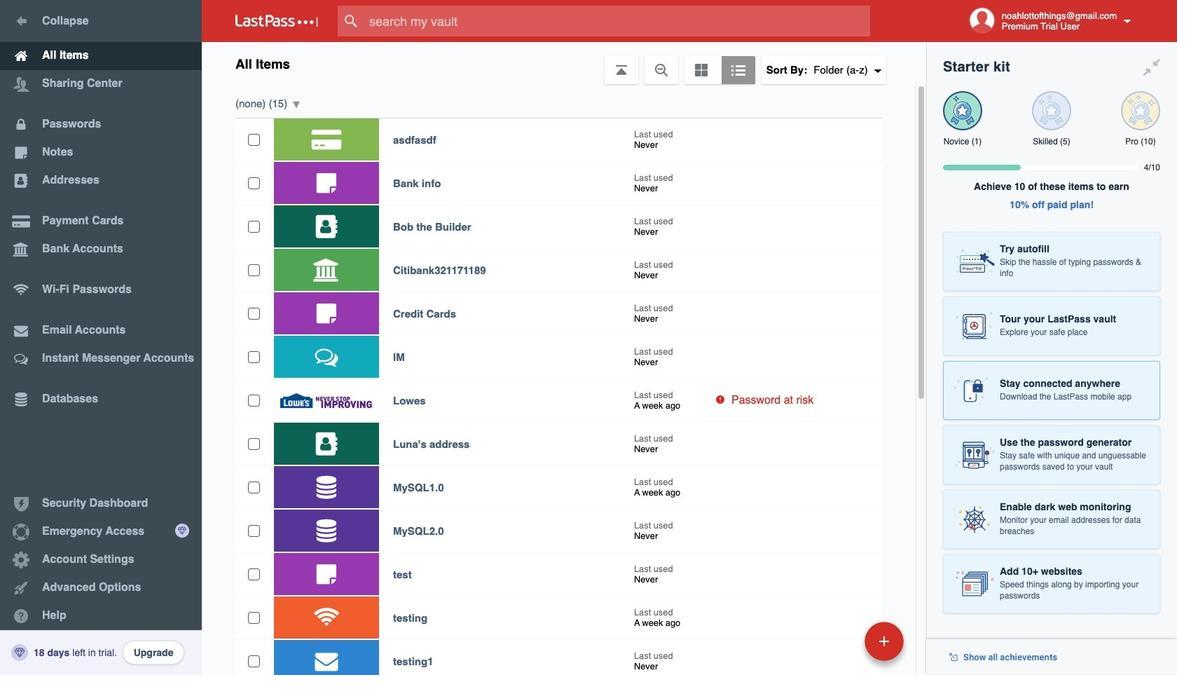 Task type: locate. For each thing, give the bounding box(es) containing it.
new item element
[[769, 621, 909, 661]]

Search search field
[[338, 6, 898, 36]]

lastpass image
[[236, 15, 318, 27]]

vault options navigation
[[202, 42, 927, 84]]

new item navigation
[[769, 618, 913, 675]]

search my vault text field
[[338, 6, 898, 36]]



Task type: describe. For each thing, give the bounding box(es) containing it.
main navigation navigation
[[0, 0, 202, 675]]



Task type: vqa. For each thing, say whether or not it's contained in the screenshot.
DIALOG
no



